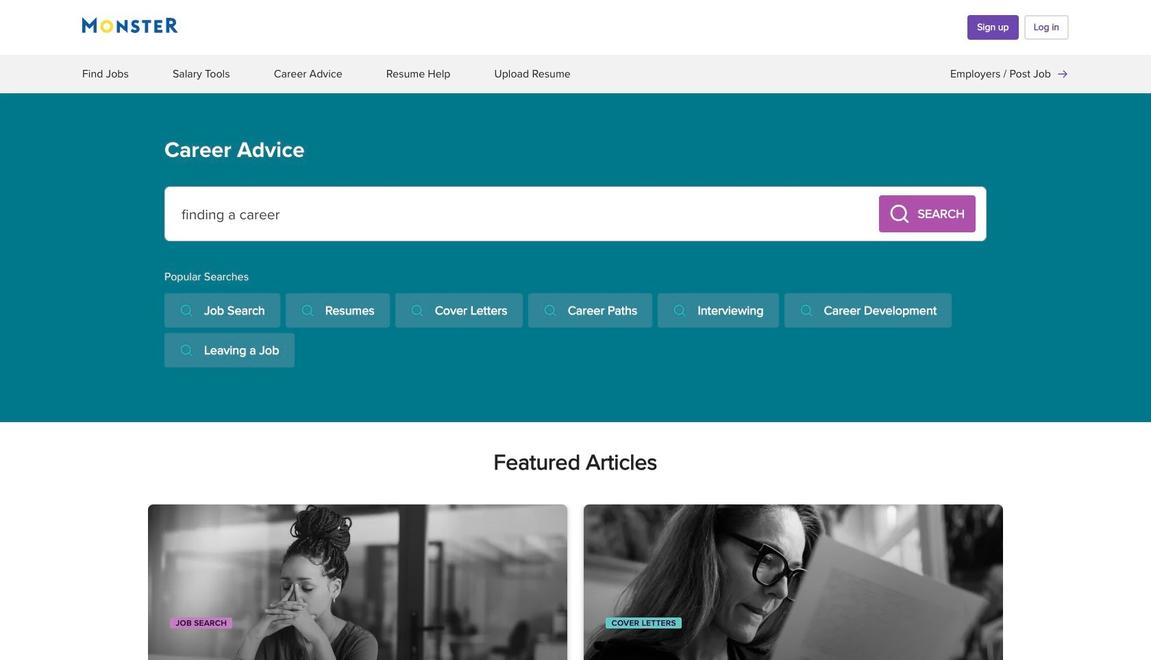 Task type: vqa. For each thing, say whether or not it's contained in the screenshot.
save this job icon at the bottom left of page
no



Task type: describe. For each thing, give the bounding box(es) containing it.
monster image
[[82, 17, 178, 33]]

Search Career Advice text field
[[176, 198, 883, 231]]



